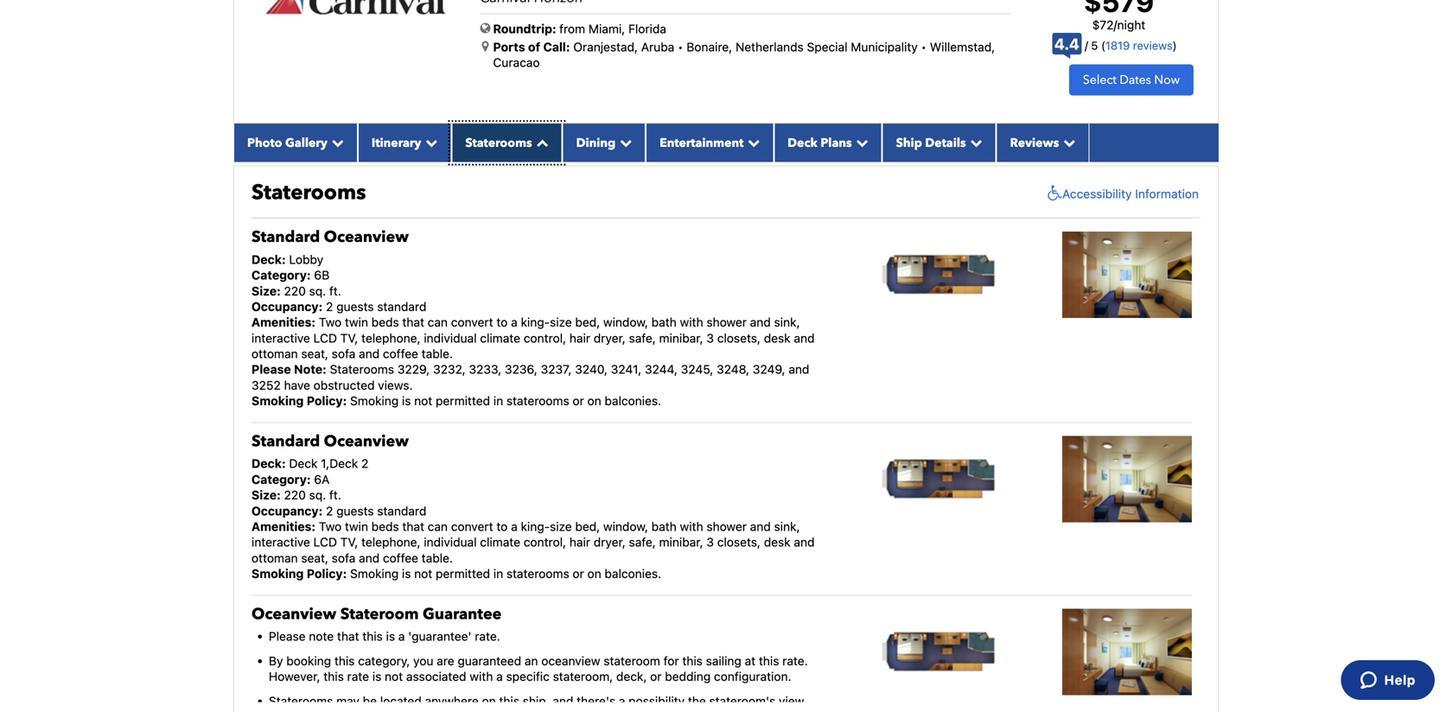 Task type: vqa. For each thing, say whether or not it's contained in the screenshot.
800-
no



Task type: describe. For each thing, give the bounding box(es) containing it.
telephone, for policy:
[[362, 536, 421, 550]]

staterooms inside staterooms 3229, 3232, 3233, 3236, 3237, 3240, 3241, 3244, 3245, 3248, 3249, and 3252 have obstructed views. smoking policy: smoking is not permitted in staterooms or on balconies.
[[507, 394, 570, 408]]

note:
[[294, 363, 327, 377]]

entertainment
[[660, 135, 744, 151]]

'guarantee'
[[408, 630, 472, 644]]

on inside staterooms 3229, 3232, 3233, 3236, 3237, 3240, 3241, 3244, 3245, 3248, 3249, and 3252 have obstructed views. smoking policy: smoking is not permitted in staterooms or on balconies.
[[588, 394, 602, 408]]

chevron down image for dining
[[616, 136, 632, 149]]

a inside staterooms may be located anywhere on this ship, and there's a possibility the stateroom's view may be obstructed.
[[619, 694, 626, 709]]

night
[[1118, 18, 1146, 32]]

deck plans button
[[774, 124, 883, 162]]

policy: inside two twin beds that can convert to a king-size bed, window, bath with shower and sink, interactive lcd tv, telephone, individual climate control, hair dryer, safe, minibar, 3 closets, desk and ottoman seat, sofa and coffee table. smoking policy: smoking is not permitted in staterooms or on balconies.
[[307, 567, 347, 581]]

sink, for two twin beds that can convert to a king-size bed, window, bath with shower and sink, interactive lcd tv, telephone, individual climate control, hair dryer, safe, minibar, 3 closets, desk and ottoman seat, sofa and coffee table. smoking policy: smoking is not permitted in staterooms or on balconies.
[[775, 520, 800, 534]]

chevron down image for ship details
[[967, 136, 983, 149]]

closets, for two twin beds that can convert to a king-size bed, window, bath with shower and sink, interactive lcd tv, telephone, individual climate control, hair dryer, safe, minibar, 3 closets, desk and ottoman seat, sofa and coffee table. smoking policy: smoking is not permitted in staterooms or on balconies.
[[718, 536, 761, 550]]

select          dates now link
[[1070, 64, 1194, 96]]

possibility
[[629, 694, 685, 709]]

/ for 4.4
[[1085, 39, 1089, 52]]

2 • from the left
[[922, 40, 927, 54]]

amenities: for category: 6b size: 220 sq. ft. occupancy: 2 guests standard amenities:
[[252, 315, 316, 330]]

this down oceanview stateroom guarantee
[[363, 630, 383, 644]]

lcd for policy:
[[314, 536, 337, 550]]

with for two twin beds that can convert to a king-size bed, window, bath with shower and sink, interactive lcd tv, telephone, individual climate control, hair dryer, safe, minibar, 3 closets, desk and ottoman seat, sofa and coffee table. smoking policy: smoking is not permitted in staterooms or on balconies.
[[680, 520, 704, 534]]

oceanview for standard oceanview deck: deck 1,deck 2
[[324, 431, 409, 452]]

shower for two twin beds that can convert to a king-size bed, window, bath with shower and sink, interactive lcd tv, telephone, individual climate control, hair dryer, safe, minibar, 3 closets, desk and ottoman seat, sofa and coffee table. please note:
[[707, 315, 747, 330]]

to for note:
[[497, 315, 508, 330]]

oranjestad, aruba • bonaire, netherlands special municipality •
[[574, 40, 927, 54]]

willemstad,
[[930, 40, 996, 54]]

$72 / night
[[1093, 18, 1146, 32]]

aruba
[[642, 40, 675, 54]]

1 horizontal spatial be
[[363, 694, 377, 709]]

deck inside standard oceanview deck: deck 1,deck 2
[[289, 457, 318, 471]]

safe, for two twin beds that can convert to a king-size bed, window, bath with shower and sink, interactive lcd tv, telephone, individual climate control, hair dryer, safe, minibar, 3 closets, desk and ottoman seat, sofa and coffee table. smoking policy: smoking is not permitted in staterooms or on balconies.
[[629, 536, 656, 550]]

balconies. inside staterooms 3229, 3232, 3233, 3236, 3237, 3240, 3241, 3244, 3245, 3248, 3249, and 3252 have obstructed views. smoking policy: smoking is not permitted in staterooms or on balconies.
[[605, 394, 662, 408]]

a inside two twin beds that can convert to a king-size bed, window, bath with shower and sink, interactive lcd tv, telephone, individual climate control, hair dryer, safe, minibar, 3 closets, desk and ottoman seat, sofa and coffee table. please note:
[[511, 315, 518, 330]]

note
[[309, 630, 334, 644]]

2 for 6a
[[326, 504, 333, 518]]

reviews
[[1134, 39, 1173, 52]]

ports
[[493, 40, 525, 54]]

not inside two twin beds that can convert to a king-size bed, window, bath with shower and sink, interactive lcd tv, telephone, individual climate control, hair dryer, safe, minibar, 3 closets, desk and ottoman seat, sofa and coffee table. smoking policy: smoking is not permitted in staterooms or on balconies.
[[414, 567, 433, 581]]

chevron down image for photo gallery
[[328, 136, 344, 149]]

gallery
[[285, 135, 328, 151]]

rate
[[347, 670, 369, 684]]

individual for note:
[[424, 331, 477, 345]]

special
[[807, 40, 848, 54]]

view
[[779, 694, 805, 709]]

please note that this is a 'guarantee' rate.
[[269, 630, 501, 644]]

netherlands
[[736, 40, 804, 54]]

window, for two twin beds that can convert to a king-size bed, window, bath with shower and sink, interactive lcd tv, telephone, individual climate control, hair dryer, safe, minibar, 3 closets, desk and ottoman seat, sofa and coffee table. smoking policy: smoking is not permitted in staterooms or on balconies.
[[604, 520, 649, 534]]

located
[[380, 694, 422, 709]]

shower for two twin beds that can convert to a king-size bed, window, bath with shower and sink, interactive lcd tv, telephone, individual climate control, hair dryer, safe, minibar, 3 closets, desk and ottoman seat, sofa and coffee table. smoking policy: smoking is not permitted in staterooms or on balconies.
[[707, 520, 747, 534]]

this inside staterooms may be located anywhere on this ship, and there's a possibility the stateroom's view may be obstructed.
[[499, 694, 520, 709]]

sink, for two twin beds that can convert to a king-size bed, window, bath with shower and sink, interactive lcd tv, telephone, individual climate control, hair dryer, safe, minibar, 3 closets, desk and ottoman seat, sofa and coffee table. please note:
[[775, 315, 800, 330]]

information
[[1136, 187, 1200, 201]]

stateroom's
[[710, 694, 776, 709]]

municipality
[[851, 40, 918, 54]]

oceanview
[[542, 654, 601, 668]]

willemstad, curacao
[[493, 40, 996, 70]]

bed, for two twin beds that can convert to a king-size bed, window, bath with shower and sink, interactive lcd tv, telephone, individual climate control, hair dryer, safe, minibar, 3 closets, desk and ottoman seat, sofa and coffee table. smoking policy: smoking is not permitted in staterooms or on balconies.
[[576, 520, 600, 534]]

two twin beds that can convert to a king-size bed, window, bath with shower and sink, interactive lcd tv, telephone, individual climate control, hair dryer, safe, minibar, 3 closets, desk and ottoman seat, sofa and coffee table. please note:
[[252, 315, 815, 377]]

desk for two twin beds that can convert to a king-size bed, window, bath with shower and sink, interactive lcd tv, telephone, individual climate control, hair dryer, safe, minibar, 3 closets, desk and ottoman seat, sofa and coffee table. smoking policy: smoking is not permitted in staterooms or on balconies.
[[764, 536, 791, 550]]

standard oceanview deck: lobby
[[252, 227, 409, 267]]

of
[[528, 40, 541, 54]]

category: for category: 6b size: 220 sq. ft. occupancy: 2 guests standard amenities:
[[252, 268, 311, 282]]

staterooms inside dropdown button
[[466, 135, 532, 151]]

oranjestad,
[[574, 40, 638, 54]]

florida
[[629, 22, 667, 36]]

3232,
[[433, 363, 466, 377]]

select          dates now
[[1084, 72, 1181, 88]]

accessibility information link
[[1044, 185, 1200, 202]]

interactive for please
[[252, 331, 310, 345]]

category: 6b size: 220 sq. ft. occupancy: 2 guests standard amenities:
[[252, 268, 427, 330]]

you
[[414, 654, 434, 668]]

however,
[[269, 670, 320, 684]]

at
[[745, 654, 756, 668]]

this up bedding
[[683, 654, 703, 668]]

lobby
[[289, 252, 324, 267]]

specific
[[506, 670, 550, 684]]

sailing
[[706, 654, 742, 668]]

3237,
[[541, 363, 572, 377]]

plans
[[821, 135, 852, 151]]

cabin image for deck 1,deck 2 deck on carnival horizon image
[[1063, 436, 1193, 523]]

beds for note:
[[372, 315, 399, 330]]

carnival cruise line image
[[265, 0, 450, 16]]

or inside by booking this category, you are guaranteed an oceanview stateroom for this sailing at this rate. however, this rate is not associated with a specific stateroom, deck, or bedding configuration.
[[651, 670, 662, 684]]

that for policy:
[[403, 520, 425, 534]]

0 horizontal spatial may
[[269, 710, 292, 713]]

3236,
[[505, 363, 538, 377]]

can for note:
[[428, 315, 448, 330]]

deck inside dropdown button
[[788, 135, 818, 151]]

seat, for note:
[[301, 347, 329, 361]]

chevron down image for deck plans
[[852, 136, 869, 149]]

associated
[[406, 670, 467, 684]]

dining
[[577, 135, 616, 151]]

now
[[1155, 72, 1181, 88]]

cabin image for lobby deck on carnival horizon image
[[1063, 232, 1193, 318]]

staterooms 3229, 3232, 3233, 3236, 3237, 3240, 3241, 3244, 3245, 3248, 3249, and 3252 have obstructed views. smoking policy: smoking is not permitted in staterooms or on balconies.
[[252, 363, 810, 408]]

staterooms inside staterooms may be located anywhere on this ship, and there's a possibility the stateroom's view may be obstructed.
[[269, 694, 333, 709]]

(
[[1102, 39, 1106, 52]]

staterooms down gallery
[[252, 178, 366, 207]]

dates
[[1120, 72, 1152, 88]]

accessibility
[[1063, 187, 1133, 201]]

itinerary button
[[358, 124, 452, 162]]

6b
[[314, 268, 330, 282]]

standard for category: 6b size: 220 sq. ft. occupancy: 2 guests standard amenities:
[[377, 300, 427, 314]]

climate for policy:
[[480, 536, 521, 550]]

1,deck
[[321, 457, 358, 471]]

guests for 6a
[[337, 504, 374, 518]]

window, for two twin beds that can convert to a king-size bed, window, bath with shower and sink, interactive lcd tv, telephone, individual climate control, hair dryer, safe, minibar, 3 closets, desk and ottoman seat, sofa and coffee table. please note:
[[604, 315, 649, 330]]

permitted inside two twin beds that can convert to a king-size bed, window, bath with shower and sink, interactive lcd tv, telephone, individual climate control, hair dryer, safe, minibar, 3 closets, desk and ottoman seat, sofa and coffee table. smoking policy: smoking is not permitted in staterooms or on balconies.
[[436, 567, 490, 581]]

amenities: for category: 6a size: 220 sq. ft. occupancy: 2 guests standard amenities:
[[252, 520, 316, 534]]

and inside staterooms 3229, 3232, 3233, 3236, 3237, 3240, 3241, 3244, 3245, 3248, 3249, and 3252 have obstructed views. smoking policy: smoking is not permitted in staterooms or on balconies.
[[789, 363, 810, 377]]

$72
[[1093, 18, 1114, 32]]

is inside by booking this category, you are guaranteed an oceanview stateroom for this sailing at this rate. however, this rate is not associated with a specific stateroom, deck, or bedding configuration.
[[373, 670, 382, 684]]

3240,
[[575, 363, 608, 377]]

standard oceanview deck: deck 1,deck 2
[[252, 431, 409, 471]]

itinerary
[[372, 135, 422, 151]]

balconies. inside two twin beds that can convert to a king-size bed, window, bath with shower and sink, interactive lcd tv, telephone, individual climate control, hair dryer, safe, minibar, 3 closets, desk and ottoman seat, sofa and coffee table. smoking policy: smoking is not permitted in staterooms or on balconies.
[[605, 567, 662, 581]]

not inside by booking this category, you are guaranteed an oceanview stateroom for this sailing at this rate. however, this rate is not associated with a specific stateroom, deck, or bedding configuration.
[[385, 670, 403, 684]]

with inside by booking this category, you are guaranteed an oceanview stateroom for this sailing at this rate. however, this rate is not associated with a specific stateroom, deck, or bedding configuration.
[[470, 670, 493, 684]]

deck,
[[617, 670, 647, 684]]

3248,
[[717, 363, 750, 377]]

category,
[[358, 654, 410, 668]]

220 for 6b
[[284, 284, 306, 298]]

occupancy: for 6b
[[252, 300, 323, 314]]

this right at
[[759, 654, 780, 668]]

roundtrip: from miami, florida
[[493, 22, 667, 36]]

a inside by booking this category, you are guaranteed an oceanview stateroom for this sailing at this rate. however, this rate is not associated with a specific stateroom, deck, or bedding configuration.
[[497, 670, 503, 684]]

can for policy:
[[428, 520, 448, 534]]

table. for policy:
[[422, 551, 453, 566]]

lcd for note:
[[314, 331, 337, 345]]

bedding
[[665, 670, 711, 684]]

roundtrip:
[[493, 22, 557, 36]]

desk for two twin beds that can convert to a king-size bed, window, bath with shower and sink, interactive lcd tv, telephone, individual climate control, hair dryer, safe, minibar, 3 closets, desk and ottoman seat, sofa and coffee table. please note:
[[764, 331, 791, 345]]

wheelchair image
[[1044, 185, 1063, 202]]

views.
[[378, 378, 413, 393]]

two twin beds that can convert to a king-size bed, window, bath with shower and sink, interactive lcd tv, telephone, individual climate control, hair dryer, safe, minibar, 3 closets, desk and ottoman seat, sofa and coffee table. smoking policy: smoking is not permitted in staterooms or on balconies.
[[252, 520, 815, 581]]

ft. for 6a
[[329, 488, 341, 503]]

on inside staterooms may be located anywhere on this ship, and there's a possibility the stateroom's view may be obstructed.
[[482, 694, 496, 709]]

an
[[525, 654, 538, 668]]

3241,
[[611, 363, 642, 377]]

dryer, for two twin beds that can convert to a king-size bed, window, bath with shower and sink, interactive lcd tv, telephone, individual climate control, hair dryer, safe, minibar, 3 closets, desk and ottoman seat, sofa and coffee table. smoking policy: smoking is not permitted in staterooms or on balconies.
[[594, 536, 626, 550]]

/ for $72
[[1114, 18, 1118, 32]]

is down stateroom
[[386, 630, 395, 644]]

table. for note:
[[422, 347, 453, 361]]

2 inside standard oceanview deck: deck 1,deck 2
[[362, 457, 369, 471]]

photo gallery
[[247, 135, 328, 151]]

3 for two twin beds that can convert to a king-size bed, window, bath with shower and sink, interactive lcd tv, telephone, individual climate control, hair dryer, safe, minibar, 3 closets, desk and ottoman seat, sofa and coffee table. smoking policy: smoking is not permitted in staterooms or on balconies.
[[707, 536, 714, 550]]

obstructed.
[[313, 710, 377, 713]]

2 vertical spatial that
[[337, 630, 359, 644]]

rate. inside by booking this category, you are guaranteed an oceanview stateroom for this sailing at this rate. however, this rate is not associated with a specific stateroom, deck, or bedding configuration.
[[783, 654, 808, 668]]

sq. for 6b
[[309, 284, 326, 298]]

1819
[[1106, 39, 1131, 52]]

0 horizontal spatial rate.
[[475, 630, 501, 644]]

guaranteed
[[458, 654, 522, 668]]

sofa for policy:
[[332, 551, 356, 566]]

3233,
[[469, 363, 502, 377]]

sofa for note:
[[332, 347, 356, 361]]



Task type: locate. For each thing, give the bounding box(es) containing it.
with inside two twin beds that can convert to a king-size bed, window, bath with shower and sink, interactive lcd tv, telephone, individual climate control, hair dryer, safe, minibar, 3 closets, desk and ottoman seat, sofa and coffee table. smoking policy: smoking is not permitted in staterooms or on balconies.
[[680, 520, 704, 534]]

guests for 6b
[[337, 300, 374, 314]]

occupancy:
[[252, 300, 323, 314], [252, 504, 323, 518]]

not inside staterooms 3229, 3232, 3233, 3236, 3237, 3240, 3241, 3244, 3245, 3248, 3249, and 3252 have obstructed views. smoking policy: smoking is not permitted in staterooms or on balconies.
[[414, 394, 433, 408]]

)
[[1173, 39, 1178, 52]]

2 standard from the top
[[252, 431, 320, 452]]

policy:
[[307, 394, 347, 408], [307, 567, 347, 581]]

ship
[[897, 135, 923, 151]]

0 vertical spatial climate
[[480, 331, 521, 345]]

category: left 6a
[[252, 473, 311, 487]]

220 inside category: 6b size: 220 sq. ft. occupancy: 2 guests standard amenities:
[[284, 284, 306, 298]]

/ left the 5
[[1085, 39, 1089, 52]]

1 vertical spatial deck
[[289, 457, 318, 471]]

with
[[680, 315, 704, 330], [680, 520, 704, 534], [470, 670, 493, 684]]

staterooms inside staterooms 3229, 3232, 3233, 3236, 3237, 3240, 3241, 3244, 3245, 3248, 3249, and 3252 have obstructed views. smoking policy: smoking is not permitted in staterooms or on balconies.
[[330, 363, 394, 377]]

standard inside category: 6b size: 220 sq. ft. occupancy: 2 guests standard amenities:
[[377, 300, 427, 314]]

tv, for note:
[[340, 331, 358, 345]]

climate inside two twin beds that can convert to a king-size bed, window, bath with shower and sink, interactive lcd tv, telephone, individual climate control, hair dryer, safe, minibar, 3 closets, desk and ottoman seat, sofa and coffee table. smoking policy: smoking is not permitted in staterooms or on balconies.
[[480, 536, 521, 550]]

closets, inside two twin beds that can convert to a king-size bed, window, bath with shower and sink, interactive lcd tv, telephone, individual climate control, hair dryer, safe, minibar, 3 closets, desk and ottoman seat, sofa and coffee table. please note:
[[718, 331, 761, 345]]

sofa down the category: 6a size: 220 sq. ft. occupancy: 2 guests standard amenities:
[[332, 551, 356, 566]]

0 vertical spatial 2
[[326, 300, 333, 314]]

policy: inside staterooms 3229, 3232, 3233, 3236, 3237, 3240, 3241, 3244, 3245, 3248, 3249, and 3252 have obstructed views. smoking policy: smoking is not permitted in staterooms or on balconies.
[[307, 394, 347, 408]]

oceanview for standard oceanview deck: lobby
[[324, 227, 409, 248]]

a
[[511, 315, 518, 330], [511, 520, 518, 534], [399, 630, 405, 644], [497, 670, 503, 684], [619, 694, 626, 709]]

king- for policy:
[[521, 520, 550, 534]]

individual up guarantee
[[424, 536, 477, 550]]

convert for note:
[[451, 315, 494, 330]]

category:
[[252, 268, 311, 282], [252, 473, 311, 487]]

2 chevron down image from the left
[[744, 136, 760, 149]]

1 standard from the top
[[252, 227, 320, 248]]

220 down lobby
[[284, 284, 306, 298]]

1 vertical spatial amenities:
[[252, 520, 316, 534]]

interactive inside two twin beds that can convert to a king-size bed, window, bath with shower and sink, interactive lcd tv, telephone, individual climate control, hair dryer, safe, minibar, 3 closets, desk and ottoman seat, sofa and coffee table. smoking policy: smoking is not permitted in staterooms or on balconies.
[[252, 536, 310, 550]]

0 vertical spatial convert
[[451, 315, 494, 330]]

chevron down image inside entertainment dropdown button
[[744, 136, 760, 149]]

chevron down image inside photo gallery dropdown button
[[328, 136, 344, 149]]

not up guarantee
[[414, 567, 433, 581]]

1 to from the top
[[497, 315, 508, 330]]

1 amenities: from the top
[[252, 315, 316, 330]]

2 tv, from the top
[[340, 536, 358, 550]]

occupancy: inside category: 6b size: 220 sq. ft. occupancy: 2 guests standard amenities:
[[252, 300, 323, 314]]

1 vertical spatial not
[[414, 567, 433, 581]]

1 vertical spatial staterooms
[[507, 567, 570, 581]]

2 closets, from the top
[[718, 536, 761, 550]]

beds inside two twin beds that can convert to a king-size bed, window, bath with shower and sink, interactive lcd tv, telephone, individual climate control, hair dryer, safe, minibar, 3 closets, desk and ottoman seat, sofa and coffee table. smoking policy: smoking is not permitted in staterooms or on balconies.
[[372, 520, 399, 534]]

shower inside two twin beds that can convert to a king-size bed, window, bath with shower and sink, interactive lcd tv, telephone, individual climate control, hair dryer, safe, minibar, 3 closets, desk and ottoman seat, sofa and coffee table. smoking policy: smoking is not permitted in staterooms or on balconies.
[[707, 520, 747, 534]]

dryer,
[[594, 331, 626, 345], [594, 536, 626, 550]]

1 climate from the top
[[480, 331, 521, 345]]

minibar,
[[660, 331, 704, 345], [660, 536, 704, 550]]

0 vertical spatial two
[[319, 315, 342, 330]]

oceanview up the 6b
[[324, 227, 409, 248]]

staterooms button
[[452, 124, 563, 162]]

occupancy: down 6a
[[252, 504, 323, 518]]

1 permitted from the top
[[436, 394, 490, 408]]

0 vertical spatial guests
[[337, 300, 374, 314]]

2 horizontal spatial chevron down image
[[967, 136, 983, 149]]

hair for two twin beds that can convert to a king-size bed, window, bath with shower and sink, interactive lcd tv, telephone, individual climate control, hair dryer, safe, minibar, 3 closets, desk and ottoman seat, sofa and coffee table. smoking policy: smoking is not permitted in staterooms or on balconies.
[[570, 536, 591, 550]]

0 vertical spatial deck:
[[252, 252, 286, 267]]

oceanview
[[324, 227, 409, 248], [324, 431, 409, 452], [252, 604, 337, 625]]

oceanview up 'note'
[[252, 604, 337, 625]]

may down "however,"
[[269, 710, 292, 713]]

hair for two twin beds that can convert to a king-size bed, window, bath with shower and sink, interactive lcd tv, telephone, individual climate control, hair dryer, safe, minibar, 3 closets, desk and ottoman seat, sofa and coffee table. please note:
[[570, 331, 591, 345]]

1 safe, from the top
[[629, 331, 656, 345]]

standard for standard oceanview deck: deck 1,deck 2
[[252, 431, 320, 452]]

amenities: inside the category: 6a size: 220 sq. ft. occupancy: 2 guests standard amenities:
[[252, 520, 316, 534]]

in inside two twin beds that can convert to a king-size bed, window, bath with shower and sink, interactive lcd tv, telephone, individual climate control, hair dryer, safe, minibar, 3 closets, desk and ottoman seat, sofa and coffee table. smoking policy: smoking is not permitted in staterooms or on balconies.
[[494, 567, 504, 581]]

seat, up the note:
[[301, 347, 329, 361]]

/ up 4.4 / 5 ( 1819 reviews ) on the right top of page
[[1114, 18, 1118, 32]]

0 vertical spatial control,
[[524, 331, 567, 345]]

staterooms down curacao
[[466, 135, 532, 151]]

sink, inside two twin beds that can convert to a king-size bed, window, bath with shower and sink, interactive lcd tv, telephone, individual climate control, hair dryer, safe, minibar, 3 closets, desk and ottoman seat, sofa and coffee table. smoking policy: smoking is not permitted in staterooms or on balconies.
[[775, 520, 800, 534]]

ship details
[[897, 135, 967, 151]]

twin for note:
[[345, 315, 368, 330]]

may up obstructed.
[[337, 694, 360, 709]]

bath for two twin beds that can convert to a king-size bed, window, bath with shower and sink, interactive lcd tv, telephone, individual climate control, hair dryer, safe, minibar, 3 closets, desk and ottoman seat, sofa and coffee table. please note:
[[652, 315, 677, 330]]

please
[[252, 363, 291, 377], [269, 630, 306, 644]]

amenities: inside category: 6b size: 220 sq. ft. occupancy: 2 guests standard amenities:
[[252, 315, 316, 330]]

1 standard from the top
[[377, 300, 427, 314]]

•
[[678, 40, 684, 54], [922, 40, 927, 54]]

1 ft. from the top
[[329, 284, 341, 298]]

0 vertical spatial deck
[[788, 135, 818, 151]]

ottoman up 3252
[[252, 347, 298, 361]]

telephone, for note:
[[362, 331, 421, 345]]

chevron down image left the entertainment
[[616, 136, 632, 149]]

1 two from the top
[[319, 315, 342, 330]]

table. inside two twin beds that can convert to a king-size bed, window, bath with shower and sink, interactive lcd tv, telephone, individual climate control, hair dryer, safe, minibar, 3 closets, desk and ottoman seat, sofa and coffee table. smoking policy: smoking is not permitted in staterooms or on balconies.
[[422, 551, 453, 566]]

0 vertical spatial safe,
[[629, 331, 656, 345]]

anywhere
[[425, 694, 479, 709]]

oceanview inside standard oceanview deck: deck 1,deck 2
[[324, 431, 409, 452]]

or inside staterooms 3229, 3232, 3233, 3236, 3237, 3240, 3241, 3244, 3245, 3248, 3249, and 3252 have obstructed views. smoking policy: smoking is not permitted in staterooms or on balconies.
[[573, 394, 584, 408]]

2 two from the top
[[319, 520, 342, 534]]

2 coffee from the top
[[383, 551, 419, 566]]

1 hair from the top
[[570, 331, 591, 345]]

stateroom,
[[553, 670, 613, 684]]

0 horizontal spatial /
[[1085, 39, 1089, 52]]

category: down lobby
[[252, 268, 311, 282]]

2 ottoman from the top
[[252, 551, 298, 566]]

guests down 1,deck
[[337, 504, 374, 518]]

two down the 6b
[[319, 315, 342, 330]]

sofa up obstructed
[[332, 347, 356, 361]]

permitted down 3232,
[[436, 394, 490, 408]]

size inside two twin beds that can convert to a king-size bed, window, bath with shower and sink, interactive lcd tv, telephone, individual climate control, hair dryer, safe, minibar, 3 closets, desk and ottoman seat, sofa and coffee table. smoking policy: smoking is not permitted in staterooms or on balconies.
[[550, 520, 572, 534]]

1 vertical spatial beds
[[372, 520, 399, 534]]

control, for note:
[[524, 331, 567, 345]]

2 desk from the top
[[764, 536, 791, 550]]

on inside two twin beds that can convert to a king-size bed, window, bath with shower and sink, interactive lcd tv, telephone, individual climate control, hair dryer, safe, minibar, 3 closets, desk and ottoman seat, sofa and coffee table. smoking policy: smoking is not permitted in staterooms or on balconies.
[[588, 567, 602, 581]]

1 vertical spatial control,
[[524, 536, 567, 550]]

bed, inside two twin beds that can convert to a king-size bed, window, bath with shower and sink, interactive lcd tv, telephone, individual climate control, hair dryer, safe, minibar, 3 closets, desk and ottoman seat, sofa and coffee table. please note:
[[576, 315, 600, 330]]

1 size: from the top
[[252, 284, 281, 298]]

0 vertical spatial on
[[588, 394, 602, 408]]

closets, for two twin beds that can convert to a king-size bed, window, bath with shower and sink, interactive lcd tv, telephone, individual climate control, hair dryer, safe, minibar, 3 closets, desk and ottoman seat, sofa and coffee table. please note:
[[718, 331, 761, 345]]

2 beds from the top
[[372, 520, 399, 534]]

category: for category: 6a size: 220 sq. ft. occupancy: 2 guests standard amenities:
[[252, 473, 311, 487]]

chevron down image inside deck plans dropdown button
[[852, 136, 869, 149]]

1 horizontal spatial may
[[337, 694, 360, 709]]

1 size from the top
[[550, 315, 572, 330]]

photo gallery button
[[234, 124, 358, 162]]

0 vertical spatial bath
[[652, 315, 677, 330]]

2 category: from the top
[[252, 473, 311, 487]]

1 in from the top
[[494, 394, 504, 408]]

standard for category: 6a size: 220 sq. ft. occupancy: 2 guests standard amenities:
[[377, 504, 427, 518]]

window,
[[604, 315, 649, 330], [604, 520, 649, 534]]

1 lcd from the top
[[314, 331, 337, 345]]

control, inside two twin beds that can convert to a king-size bed, window, bath with shower and sink, interactive lcd tv, telephone, individual climate control, hair dryer, safe, minibar, 3 closets, desk and ottoman seat, sofa and coffee table. smoking policy: smoking is not permitted in staterooms or on balconies.
[[524, 536, 567, 550]]

1 balconies. from the top
[[605, 394, 662, 408]]

1 vertical spatial 3
[[707, 536, 714, 550]]

oceanview stateroom guarantee
[[252, 604, 502, 625]]

chevron down image
[[328, 136, 344, 149], [616, 136, 632, 149], [967, 136, 983, 149]]

0 horizontal spatial •
[[678, 40, 684, 54]]

0 vertical spatial 3
[[707, 331, 714, 345]]

2 safe, from the top
[[629, 536, 656, 550]]

have
[[284, 378, 310, 393]]

0 vertical spatial desk
[[764, 331, 791, 345]]

1 vertical spatial bed,
[[576, 520, 600, 534]]

1 horizontal spatial /
[[1114, 18, 1118, 32]]

1 vertical spatial standard
[[377, 504, 427, 518]]

2 vertical spatial not
[[385, 670, 403, 684]]

2 table. from the top
[[422, 551, 453, 566]]

0 vertical spatial staterooms
[[507, 394, 570, 408]]

accessibility information
[[1063, 187, 1200, 201]]

0 vertical spatial closets,
[[718, 331, 761, 345]]

bed, for two twin beds that can convert to a king-size bed, window, bath with shower and sink, interactive lcd tv, telephone, individual climate control, hair dryer, safe, minibar, 3 closets, desk and ottoman seat, sofa and coffee table. please note:
[[576, 315, 600, 330]]

1 vertical spatial minibar,
[[660, 536, 704, 550]]

1 vertical spatial to
[[497, 520, 508, 534]]

1 sofa from the top
[[332, 347, 356, 361]]

chevron down image left itinerary
[[328, 136, 344, 149]]

1 desk from the top
[[764, 331, 791, 345]]

two inside two twin beds that can convert to a king-size bed, window, bath with shower and sink, interactive lcd tv, telephone, individual climate control, hair dryer, safe, minibar, 3 closets, desk and ottoman seat, sofa and coffee table. smoking policy: smoking is not permitted in staterooms or on balconies.
[[319, 520, 342, 534]]

tv, inside two twin beds that can convert to a king-size bed, window, bath with shower and sink, interactive lcd tv, telephone, individual climate control, hair dryer, safe, minibar, 3 closets, desk and ottoman seat, sofa and coffee table. please note:
[[340, 331, 358, 345]]

control, for policy:
[[524, 536, 567, 550]]

0 vertical spatial coffee
[[383, 347, 419, 361]]

and inside staterooms may be located anywhere on this ship, and there's a possibility the stateroom's view may be obstructed.
[[553, 694, 574, 709]]

dryer, for two twin beds that can convert to a king-size bed, window, bath with shower and sink, interactive lcd tv, telephone, individual climate control, hair dryer, safe, minibar, 3 closets, desk and ottoman seat, sofa and coffee table. please note:
[[594, 331, 626, 345]]

size: for category: 6b size: 220 sq. ft. occupancy: 2 guests standard amenities:
[[252, 284, 281, 298]]

2 guests from the top
[[337, 504, 374, 518]]

chevron down image for entertainment
[[744, 136, 760, 149]]

climate up guarantee
[[480, 536, 521, 550]]

details
[[926, 135, 967, 151]]

interactive down the category: 6a size: 220 sq. ft. occupancy: 2 guests standard amenities:
[[252, 536, 310, 550]]

1 category: from the top
[[252, 268, 311, 282]]

2 to from the top
[[497, 520, 508, 534]]

1 vertical spatial closets,
[[718, 536, 761, 550]]

1 vertical spatial on
[[588, 567, 602, 581]]

interactive for smoking
[[252, 536, 310, 550]]

2 amenities: from the top
[[252, 520, 316, 534]]

staterooms inside two twin beds that can convert to a king-size bed, window, bath with shower and sink, interactive lcd tv, telephone, individual climate control, hair dryer, safe, minibar, 3 closets, desk and ottoman seat, sofa and coffee table. smoking policy: smoking is not permitted in staterooms or on balconies.
[[507, 567, 570, 581]]

a inside two twin beds that can convert to a king-size bed, window, bath with shower and sink, interactive lcd tv, telephone, individual climate control, hair dryer, safe, minibar, 3 closets, desk and ottoman seat, sofa and coffee table. smoking policy: smoking is not permitted in staterooms or on balconies.
[[511, 520, 518, 534]]

0 vertical spatial sq.
[[309, 284, 326, 298]]

interactive up the note:
[[252, 331, 310, 345]]

convert inside two twin beds that can convert to a king-size bed, window, bath with shower and sink, interactive lcd tv, telephone, individual climate control, hair dryer, safe, minibar, 3 closets, desk and ottoman seat, sofa and coffee table. smoking policy: smoking is not permitted in staterooms or on balconies.
[[451, 520, 494, 534]]

in up guarantee
[[494, 567, 504, 581]]

2 vertical spatial oceanview
[[252, 604, 337, 625]]

2
[[326, 300, 333, 314], [362, 457, 369, 471], [326, 504, 333, 518]]

2 control, from the top
[[524, 536, 567, 550]]

dryer, inside two twin beds that can convert to a king-size bed, window, bath with shower and sink, interactive lcd tv, telephone, individual climate control, hair dryer, safe, minibar, 3 closets, desk and ottoman seat, sofa and coffee table. smoking policy: smoking is not permitted in staterooms or on balconies.
[[594, 536, 626, 550]]

2 sq. from the top
[[309, 488, 326, 503]]

2 seat, from the top
[[301, 551, 329, 566]]

0 vertical spatial that
[[403, 315, 425, 330]]

from
[[560, 22, 586, 36]]

chevron up image
[[532, 136, 549, 149]]

1 vertical spatial twin
[[345, 520, 368, 534]]

two down 6a
[[319, 520, 342, 534]]

policy: up 'note'
[[307, 567, 347, 581]]

0 vertical spatial tv,
[[340, 331, 358, 345]]

ottoman inside two twin beds that can convert to a king-size bed, window, bath with shower and sink, interactive lcd tv, telephone, individual climate control, hair dryer, safe, minibar, 3 closets, desk and ottoman seat, sofa and coffee table. please note:
[[252, 347, 298, 361]]

convert for policy:
[[451, 520, 494, 534]]

1 vertical spatial category:
[[252, 473, 311, 487]]

by
[[269, 654, 283, 668]]

3 chevron down image from the left
[[967, 136, 983, 149]]

chevron down image up "wheelchair" image
[[1060, 136, 1076, 149]]

1 ottoman from the top
[[252, 347, 298, 361]]

1 bath from the top
[[652, 315, 677, 330]]

2 shower from the top
[[707, 520, 747, 534]]

occupancy: for 6a
[[252, 504, 323, 518]]

1 vertical spatial be
[[295, 710, 310, 713]]

220 down standard oceanview deck: deck 1,deck 2
[[284, 488, 306, 503]]

0 vertical spatial 220
[[284, 284, 306, 298]]

1 vertical spatial two
[[319, 520, 342, 534]]

ship,
[[523, 694, 550, 709]]

size: down standard oceanview deck: lobby
[[252, 284, 281, 298]]

2 sofa from the top
[[332, 551, 356, 566]]

2 dryer, from the top
[[594, 536, 626, 550]]

1 occupancy: from the top
[[252, 300, 323, 314]]

0 vertical spatial in
[[494, 394, 504, 408]]

2 king- from the top
[[521, 520, 550, 534]]

globe image
[[480, 22, 491, 34]]

amenities:
[[252, 315, 316, 330], [252, 520, 316, 534]]

2 right 1,deck
[[362, 457, 369, 471]]

chevron down image left ship
[[852, 136, 869, 149]]

chevron down image left deck plans
[[744, 136, 760, 149]]

0 vertical spatial sofa
[[332, 347, 356, 361]]

the
[[688, 694, 706, 709]]

0 vertical spatial policy:
[[307, 394, 347, 408]]

be up obstructed.
[[363, 694, 377, 709]]

1 table. from the top
[[422, 347, 453, 361]]

1 beds from the top
[[372, 315, 399, 330]]

with inside two twin beds that can convert to a king-size bed, window, bath with shower and sink, interactive lcd tv, telephone, individual climate control, hair dryer, safe, minibar, 3 closets, desk and ottoman seat, sofa and coffee table. please note:
[[680, 315, 704, 330]]

staterooms main content
[[225, 0, 1228, 713]]

2 down 6a
[[326, 504, 333, 518]]

twin
[[345, 315, 368, 330], [345, 520, 368, 534]]

minibar, inside two twin beds that can convert to a king-size bed, window, bath with shower and sink, interactive lcd tv, telephone, individual climate control, hair dryer, safe, minibar, 3 closets, desk and ottoman seat, sofa and coffee table. smoking policy: smoking is not permitted in staterooms or on balconies.
[[660, 536, 704, 550]]

staterooms up obstructed
[[330, 363, 394, 377]]

2 ft. from the top
[[329, 488, 341, 503]]

chevron down image left reviews
[[967, 136, 983, 149]]

2 occupancy: from the top
[[252, 504, 323, 518]]

coffee for policy:
[[383, 551, 419, 566]]

2 telephone, from the top
[[362, 536, 421, 550]]

that inside two twin beds that can convert to a king-size bed, window, bath with shower and sink, interactive lcd tv, telephone, individual climate control, hair dryer, safe, minibar, 3 closets, desk and ottoman seat, sofa and coffee table. please note:
[[403, 315, 425, 330]]

staterooms down "however,"
[[269, 694, 333, 709]]

safe, for two twin beds that can convert to a king-size bed, window, bath with shower and sink, interactive lcd tv, telephone, individual climate control, hair dryer, safe, minibar, 3 closets, desk and ottoman seat, sofa and coffee table. please note:
[[629, 331, 656, 345]]

seat, down the category: 6a size: 220 sq. ft. occupancy: 2 guests standard amenities:
[[301, 551, 329, 566]]

bed, inside two twin beds that can convert to a king-size bed, window, bath with shower and sink, interactive lcd tv, telephone, individual climate control, hair dryer, safe, minibar, 3 closets, desk and ottoman seat, sofa and coffee table. smoking policy: smoking is not permitted in staterooms or on balconies.
[[576, 520, 600, 534]]

chevron down image
[[422, 136, 438, 149], [744, 136, 760, 149], [852, 136, 869, 149], [1060, 136, 1076, 149]]

2 minibar, from the top
[[660, 536, 704, 550]]

0 vertical spatial twin
[[345, 315, 368, 330]]

two for note:
[[319, 315, 342, 330]]

1 bed, from the top
[[576, 315, 600, 330]]

sq. inside the category: 6a size: 220 sq. ft. occupancy: 2 guests standard amenities:
[[309, 488, 326, 503]]

guests inside category: 6b size: 220 sq. ft. occupancy: 2 guests standard amenities:
[[337, 300, 374, 314]]

hair inside two twin beds that can convert to a king-size bed, window, bath with shower and sink, interactive lcd tv, telephone, individual climate control, hair dryer, safe, minibar, 3 closets, desk and ottoman seat, sofa and coffee table. smoking policy: smoking is not permitted in staterooms or on balconies.
[[570, 536, 591, 550]]

permitted inside staterooms 3229, 3232, 3233, 3236, 3237, 3240, 3241, 3244, 3245, 3248, 3249, and 3252 have obstructed views. smoking policy: smoking is not permitted in staterooms or on balconies.
[[436, 394, 490, 408]]

1 vertical spatial safe,
[[629, 536, 656, 550]]

1 vertical spatial 2
[[362, 457, 369, 471]]

1 vertical spatial sink,
[[775, 520, 800, 534]]

tv, down the category: 6a size: 220 sq. ft. occupancy: 2 guests standard amenities:
[[340, 536, 358, 550]]

2 deck: from the top
[[252, 457, 286, 471]]

safe, inside two twin beds that can convert to a king-size bed, window, bath with shower and sink, interactive lcd tv, telephone, individual climate control, hair dryer, safe, minibar, 3 closets, desk and ottoman seat, sofa and coffee table. please note:
[[629, 331, 656, 345]]

amenities: up the note:
[[252, 315, 316, 330]]

0 vertical spatial interactive
[[252, 331, 310, 345]]

0 vertical spatial permitted
[[436, 394, 490, 408]]

2 interactive from the top
[[252, 536, 310, 550]]

1 horizontal spatial chevron down image
[[616, 136, 632, 149]]

two for policy:
[[319, 520, 342, 534]]

1 vertical spatial standard
[[252, 431, 320, 452]]

safe, inside two twin beds that can convert to a king-size bed, window, bath with shower and sink, interactive lcd tv, telephone, individual climate control, hair dryer, safe, minibar, 3 closets, desk and ottoman seat, sofa and coffee table. smoking policy: smoking is not permitted in staterooms or on balconies.
[[629, 536, 656, 550]]

4.4
[[1055, 35, 1080, 53]]

coffee up 3229,
[[383, 347, 419, 361]]

two
[[319, 315, 342, 330], [319, 520, 342, 534]]

not down 3229,
[[414, 394, 433, 408]]

1 vertical spatial coffee
[[383, 551, 419, 566]]

0 vertical spatial may
[[337, 694, 360, 709]]

guests down standard oceanview deck: lobby
[[337, 300, 374, 314]]

select
[[1084, 72, 1117, 88]]

2 balconies. from the top
[[605, 567, 662, 581]]

0 horizontal spatial chevron down image
[[328, 136, 344, 149]]

2 sink, from the top
[[775, 520, 800, 534]]

2 down the 6b
[[326, 300, 333, 314]]

this left rate
[[324, 670, 344, 684]]

seat, inside two twin beds that can convert to a king-size bed, window, bath with shower and sink, interactive lcd tv, telephone, individual climate control, hair dryer, safe, minibar, 3 closets, desk and ottoman seat, sofa and coffee table. please note:
[[301, 347, 329, 361]]

1 individual from the top
[[424, 331, 477, 345]]

1 vertical spatial climate
[[480, 536, 521, 550]]

6a
[[314, 473, 330, 487]]

4 chevron down image from the left
[[1060, 136, 1076, 149]]

2 chevron down image from the left
[[616, 136, 632, 149]]

1 guests from the top
[[337, 300, 374, 314]]

two inside two twin beds that can convert to a king-size bed, window, bath with shower and sink, interactive lcd tv, telephone, individual climate control, hair dryer, safe, minibar, 3 closets, desk and ottoman seat, sofa and coffee table. please note:
[[319, 315, 342, 330]]

category: 6a size: 220 sq. ft. occupancy: 2 guests standard amenities:
[[252, 473, 427, 534]]

desk inside two twin beds that can convert to a king-size bed, window, bath with shower and sink, interactive lcd tv, telephone, individual climate control, hair dryer, safe, minibar, 3 closets, desk and ottoman seat, sofa and coffee table. please note:
[[764, 331, 791, 345]]

rate. up guaranteed
[[475, 630, 501, 644]]

0 vertical spatial dryer,
[[594, 331, 626, 345]]

2 policy: from the top
[[307, 567, 347, 581]]

chevron down image left staterooms dropdown button
[[422, 136, 438, 149]]

sofa inside two twin beds that can convert to a king-size bed, window, bath with shower and sink, interactive lcd tv, telephone, individual climate control, hair dryer, safe, minibar, 3 closets, desk and ottoman seat, sofa and coffee table. smoking policy: smoking is not permitted in staterooms or on balconies.
[[332, 551, 356, 566]]

1 interactive from the top
[[252, 331, 310, 345]]

• left willemstad,
[[922, 40, 927, 54]]

0 vertical spatial rate.
[[475, 630, 501, 644]]

telephone, up 3229,
[[362, 331, 421, 345]]

this left ship,
[[499, 694, 520, 709]]

shower
[[707, 315, 747, 330], [707, 520, 747, 534]]

climate up the 3233,
[[480, 331, 521, 345]]

deck: left 1,deck
[[252, 457, 286, 471]]

shower inside two twin beds that can convert to a king-size bed, window, bath with shower and sink, interactive lcd tv, telephone, individual climate control, hair dryer, safe, minibar, 3 closets, desk and ottoman seat, sofa and coffee table. please note:
[[707, 315, 747, 330]]

1 chevron down image from the left
[[422, 136, 438, 149]]

ft. down 6a
[[329, 488, 341, 503]]

in inside staterooms 3229, 3232, 3233, 3236, 3237, 3240, 3241, 3244, 3245, 3248, 3249, and 3252 have obstructed views. smoking policy: smoking is not permitted in staterooms or on balconies.
[[494, 394, 504, 408]]

cabin image for  deck on carnival horizon image
[[1063, 609, 1193, 696]]

staterooms may be located anywhere on this ship, and there's a possibility the stateroom's view may be obstructed.
[[269, 694, 805, 713]]

may
[[337, 694, 360, 709], [269, 710, 292, 713]]

that for note:
[[403, 315, 425, 330]]

king- inside two twin beds that can convert to a king-size bed, window, bath with shower and sink, interactive lcd tv, telephone, individual climate control, hair dryer, safe, minibar, 3 closets, desk and ottoman seat, sofa and coffee table. please note:
[[521, 315, 550, 330]]

1 deck: from the top
[[252, 252, 286, 267]]

please up by
[[269, 630, 306, 644]]

tv, for policy:
[[340, 536, 358, 550]]

0 vertical spatial king-
[[521, 315, 550, 330]]

be down "however,"
[[295, 710, 310, 713]]

coffee inside two twin beds that can convert to a king-size bed, window, bath with shower and sink, interactive lcd tv, telephone, individual climate control, hair dryer, safe, minibar, 3 closets, desk and ottoman seat, sofa and coffee table. smoking policy: smoking is not permitted in staterooms or on balconies.
[[383, 551, 419, 566]]

not
[[414, 394, 433, 408], [414, 567, 433, 581], [385, 670, 403, 684]]

0 vertical spatial be
[[363, 694, 377, 709]]

1 closets, from the top
[[718, 331, 761, 345]]

/ inside 4.4 / 5 ( 1819 reviews )
[[1085, 39, 1089, 52]]

minibar, inside two twin beds that can convert to a king-size bed, window, bath with shower and sink, interactive lcd tv, telephone, individual climate control, hair dryer, safe, minibar, 3 closets, desk and ottoman seat, sofa and coffee table. please note:
[[660, 331, 704, 345]]

twin for policy:
[[345, 520, 368, 534]]

to inside two twin beds that can convert to a king-size bed, window, bath with shower and sink, interactive lcd tv, telephone, individual climate control, hair dryer, safe, minibar, 3 closets, desk and ottoman seat, sofa and coffee table. please note:
[[497, 315, 508, 330]]

telephone, down the category: 6a size: 220 sq. ft. occupancy: 2 guests standard amenities:
[[362, 536, 421, 550]]

standard inside standard oceanview deck: lobby
[[252, 227, 320, 248]]

3249,
[[753, 363, 786, 377]]

2 bath from the top
[[652, 520, 677, 534]]

lcd
[[314, 331, 337, 345], [314, 536, 337, 550]]

king- inside two twin beds that can convert to a king-size bed, window, bath with shower and sink, interactive lcd tv, telephone, individual climate control, hair dryer, safe, minibar, 3 closets, desk and ottoman seat, sofa and coffee table. smoking policy: smoking is not permitted in staterooms or on balconies.
[[521, 520, 550, 534]]

size for note:
[[550, 315, 572, 330]]

size: inside the category: 6a size: 220 sq. ft. occupancy: 2 guests standard amenities:
[[252, 488, 281, 503]]

policy: down obstructed
[[307, 394, 347, 408]]

ottoman inside two twin beds that can convert to a king-size bed, window, bath with shower and sink, interactive lcd tv, telephone, individual climate control, hair dryer, safe, minibar, 3 closets, desk and ottoman seat, sofa and coffee table. smoking policy: smoking is not permitted in staterooms or on balconies.
[[252, 551, 298, 566]]

2 220 from the top
[[284, 488, 306, 503]]

ottoman for please
[[252, 347, 298, 361]]

is down 'category,'
[[373, 670, 382, 684]]

occupancy: inside the category: 6a size: 220 sq. ft. occupancy: 2 guests standard amenities:
[[252, 504, 323, 518]]

1 vertical spatial occupancy:
[[252, 504, 323, 518]]

lcd inside two twin beds that can convert to a king-size bed, window, bath with shower and sink, interactive lcd tv, telephone, individual climate control, hair dryer, safe, minibar, 3 closets, desk and ottoman seat, sofa and coffee table. please note:
[[314, 331, 337, 345]]

3 for two twin beds that can convert to a king-size bed, window, bath with shower and sink, interactive lcd tv, telephone, individual climate control, hair dryer, safe, minibar, 3 closets, desk and ottoman seat, sofa and coffee table. please note:
[[707, 331, 714, 345]]

3244,
[[645, 363, 678, 377]]

beds for policy:
[[372, 520, 399, 534]]

220 for 6a
[[284, 488, 306, 503]]

1 dryer, from the top
[[594, 331, 626, 345]]

1 vertical spatial ottoman
[[252, 551, 298, 566]]

table. inside two twin beds that can convert to a king-size bed, window, bath with shower and sink, interactive lcd tv, telephone, individual climate control, hair dryer, safe, minibar, 3 closets, desk and ottoman seat, sofa and coffee table. please note:
[[422, 347, 453, 361]]

2 vertical spatial 2
[[326, 504, 333, 518]]

deck: for standard oceanview deck: deck 1,deck 2
[[252, 457, 286, 471]]

chevron down image for itinerary
[[422, 136, 438, 149]]

minibar, for two twin beds that can convert to a king-size bed, window, bath with shower and sink, interactive lcd tv, telephone, individual climate control, hair dryer, safe, minibar, 3 closets, desk and ottoman seat, sofa and coffee table. smoking policy: smoking is not permitted in staterooms or on balconies.
[[660, 536, 704, 550]]

1 sq. from the top
[[309, 284, 326, 298]]

twin inside two twin beds that can convert to a king-size bed, window, bath with shower and sink, interactive lcd tv, telephone, individual climate control, hair dryer, safe, minibar, 3 closets, desk and ottoman seat, sofa and coffee table. please note:
[[345, 315, 368, 330]]

1 vertical spatial seat,
[[301, 551, 329, 566]]

1 policy: from the top
[[307, 394, 347, 408]]

convert
[[451, 315, 494, 330], [451, 520, 494, 534]]

size:
[[252, 284, 281, 298], [252, 488, 281, 503]]

1 vertical spatial desk
[[764, 536, 791, 550]]

bed,
[[576, 315, 600, 330], [576, 520, 600, 534]]

obstructed
[[314, 378, 375, 393]]

chevron down image inside dining dropdown button
[[616, 136, 632, 149]]

1 220 from the top
[[284, 284, 306, 298]]

for
[[664, 654, 679, 668]]

0 vertical spatial not
[[414, 394, 433, 408]]

smoking
[[252, 394, 304, 408], [350, 394, 399, 408], [252, 567, 304, 581], [350, 567, 399, 581]]

2 bed, from the top
[[576, 520, 600, 534]]

2 individual from the top
[[424, 536, 477, 550]]

3229,
[[398, 363, 430, 377]]

standard for standard oceanview deck: lobby
[[252, 227, 320, 248]]

1 • from the left
[[678, 40, 684, 54]]

twin down 1,deck
[[345, 520, 368, 534]]

staterooms
[[507, 394, 570, 408], [507, 567, 570, 581]]

1 sink, from the top
[[775, 315, 800, 330]]

2 for 6b
[[326, 300, 333, 314]]

1 convert from the top
[[451, 315, 494, 330]]

0 vertical spatial hair
[[570, 331, 591, 345]]

1 shower from the top
[[707, 315, 747, 330]]

bath for two twin beds that can convert to a king-size bed, window, bath with shower and sink, interactive lcd tv, telephone, individual climate control, hair dryer, safe, minibar, 3 closets, desk and ottoman seat, sofa and coffee table. smoking policy: smoking is not permitted in staterooms or on balconies.
[[652, 520, 677, 534]]

1 vertical spatial individual
[[424, 536, 477, 550]]

1 window, from the top
[[604, 315, 649, 330]]

dryer, inside two twin beds that can convert to a king-size bed, window, bath with shower and sink, interactive lcd tv, telephone, individual climate control, hair dryer, safe, minibar, 3 closets, desk and ottoman seat, sofa and coffee table. please note:
[[594, 331, 626, 345]]

is up stateroom
[[402, 567, 411, 581]]

size: for category: 6a size: 220 sq. ft. occupancy: 2 guests standard amenities:
[[252, 488, 281, 503]]

convert inside two twin beds that can convert to a king-size bed, window, bath with shower and sink, interactive lcd tv, telephone, individual climate control, hair dryer, safe, minibar, 3 closets, desk and ottoman seat, sofa and coffee table. please note:
[[451, 315, 494, 330]]

is inside two twin beds that can convert to a king-size bed, window, bath with shower and sink, interactive lcd tv, telephone, individual climate control, hair dryer, safe, minibar, 3 closets, desk and ottoman seat, sofa and coffee table. smoking policy: smoking is not permitted in staterooms or on balconies.
[[402, 567, 411, 581]]

is down "views."
[[402, 394, 411, 408]]

1 vertical spatial in
[[494, 567, 504, 581]]

sink, inside two twin beds that can convert to a king-size bed, window, bath with shower and sink, interactive lcd tv, telephone, individual climate control, hair dryer, safe, minibar, 3 closets, desk and ottoman seat, sofa and coffee table. please note:
[[775, 315, 800, 330]]

minibar, for two twin beds that can convert to a king-size bed, window, bath with shower and sink, interactive lcd tv, telephone, individual climate control, hair dryer, safe, minibar, 3 closets, desk and ottoman seat, sofa and coffee table. please note:
[[660, 331, 704, 345]]

coffee up stateroom
[[383, 551, 419, 566]]

map marker image
[[482, 40, 489, 52]]

bath inside two twin beds that can convert to a king-size bed, window, bath with shower and sink, interactive lcd tv, telephone, individual climate control, hair dryer, safe, minibar, 3 closets, desk and ottoman seat, sofa and coffee table. please note:
[[652, 315, 677, 330]]

3 inside two twin beds that can convert to a king-size bed, window, bath with shower and sink, interactive lcd tv, telephone, individual climate control, hair dryer, safe, minibar, 3 closets, desk and ottoman seat, sofa and coffee table. smoking policy: smoking is not permitted in staterooms or on balconies.
[[707, 536, 714, 550]]

with for two twin beds that can convert to a king-size bed, window, bath with shower and sink, interactive lcd tv, telephone, individual climate control, hair dryer, safe, minibar, 3 closets, desk and ottoman seat, sofa and coffee table. please note:
[[680, 315, 704, 330]]

ottoman down the category: 6a size: 220 sq. ft. occupancy: 2 guests standard amenities:
[[252, 551, 298, 566]]

1 vertical spatial policy:
[[307, 567, 347, 581]]

2 window, from the top
[[604, 520, 649, 534]]

is inside staterooms 3229, 3232, 3233, 3236, 3237, 3240, 3241, 3244, 3245, 3248, 3249, and 3252 have obstructed views. smoking policy: smoking is not permitted in staterooms or on balconies.
[[402, 394, 411, 408]]

seat, inside two twin beds that can convert to a king-size bed, window, bath with shower and sink, interactive lcd tv, telephone, individual climate control, hair dryer, safe, minibar, 3 closets, desk and ottoman seat, sofa and coffee table. smoking policy: smoking is not permitted in staterooms or on balconies.
[[301, 551, 329, 566]]

1 coffee from the top
[[383, 347, 419, 361]]

2 can from the top
[[428, 520, 448, 534]]

3245,
[[681, 363, 714, 377]]

table. up 3232,
[[422, 347, 453, 361]]

ottoman for smoking
[[252, 551, 298, 566]]

0 vertical spatial occupancy:
[[252, 300, 323, 314]]

to inside two twin beds that can convert to a king-size bed, window, bath with shower and sink, interactive lcd tv, telephone, individual climate control, hair dryer, safe, minibar, 3 closets, desk and ottoman seat, sofa and coffee table. smoking policy: smoking is not permitted in staterooms or on balconies.
[[497, 520, 508, 534]]

table. up guarantee
[[422, 551, 453, 566]]

telephone, inside two twin beds that can convert to a king-size bed, window, bath with shower and sink, interactive lcd tv, telephone, individual climate control, hair dryer, safe, minibar, 3 closets, desk and ottoman seat, sofa and coffee table. please note:
[[362, 331, 421, 345]]

standard up 6a
[[252, 431, 320, 452]]

booking
[[287, 654, 331, 668]]

deck: for standard oceanview deck: lobby
[[252, 252, 286, 267]]

coffee for note:
[[383, 347, 419, 361]]

2 lcd from the top
[[314, 536, 337, 550]]

0 vertical spatial please
[[252, 363, 291, 377]]

please inside two twin beds that can convert to a king-size bed, window, bath with shower and sink, interactive lcd tv, telephone, individual climate control, hair dryer, safe, minibar, 3 closets, desk and ottoman seat, sofa and coffee table. please note:
[[252, 363, 291, 377]]

entertainment button
[[646, 124, 774, 162]]

1 vertical spatial rate.
[[783, 654, 808, 668]]

tv, down category: 6b size: 220 sq. ft. occupancy: 2 guests standard amenities:
[[340, 331, 358, 345]]

2 size: from the top
[[252, 488, 281, 503]]

1 staterooms from the top
[[507, 394, 570, 408]]

4.4 / 5 ( 1819 reviews )
[[1055, 35, 1178, 53]]

chevron down image for reviews
[[1060, 136, 1076, 149]]

0 vertical spatial minibar,
[[660, 331, 704, 345]]

2 permitted from the top
[[436, 567, 490, 581]]

beds inside two twin beds that can convert to a king-size bed, window, bath with shower and sink, interactive lcd tv, telephone, individual climate control, hair dryer, safe, minibar, 3 closets, desk and ottoman seat, sofa and coffee table. please note:
[[372, 315, 399, 330]]

sofa
[[332, 347, 356, 361], [332, 551, 356, 566]]

call:
[[544, 40, 570, 54]]

deck up 6a
[[289, 457, 318, 471]]

1 tv, from the top
[[340, 331, 358, 345]]

king- for note:
[[521, 315, 550, 330]]

ft. down the 6b
[[329, 284, 341, 298]]

to
[[497, 315, 508, 330], [497, 520, 508, 534]]

2 climate from the top
[[480, 536, 521, 550]]

1 vertical spatial that
[[403, 520, 425, 534]]

0 vertical spatial to
[[497, 315, 508, 330]]

2 convert from the top
[[451, 520, 494, 534]]

1 king- from the top
[[521, 315, 550, 330]]

permitted
[[436, 394, 490, 408], [436, 567, 490, 581]]

deck: inside standard oceanview deck: lobby
[[252, 252, 286, 267]]

closets, inside two twin beds that can convert to a king-size bed, window, bath with shower and sink, interactive lcd tv, telephone, individual climate control, hair dryer, safe, minibar, 3 closets, desk and ottoman seat, sofa and coffee table. smoking policy: smoking is not permitted in staterooms or on balconies.
[[718, 536, 761, 550]]

deck:
[[252, 252, 286, 267], [252, 457, 286, 471]]

1 telephone, from the top
[[362, 331, 421, 345]]

occupancy: down the 6b
[[252, 300, 323, 314]]

in down the 3233,
[[494, 394, 504, 408]]

0 vertical spatial oceanview
[[324, 227, 409, 248]]

size for policy:
[[550, 520, 572, 534]]

standard inside standard oceanview deck: deck 1,deck 2
[[252, 431, 320, 452]]

ports of call:
[[493, 40, 570, 54]]

sq. down the 6b
[[309, 284, 326, 298]]

individual for policy:
[[424, 536, 477, 550]]

1 horizontal spatial rate.
[[783, 654, 808, 668]]

photo
[[247, 135, 282, 151]]

chevron down image inside reviews dropdown button
[[1060, 136, 1076, 149]]

stateroom
[[604, 654, 661, 668]]

1 vertical spatial size
[[550, 520, 572, 534]]

is
[[402, 394, 411, 408], [402, 567, 411, 581], [386, 630, 395, 644], [373, 670, 382, 684]]

2 hair from the top
[[570, 536, 591, 550]]

please up 3252
[[252, 363, 291, 377]]

2 3 from the top
[[707, 536, 714, 550]]

there's
[[577, 694, 616, 709]]

standard up lobby
[[252, 227, 320, 248]]

3 inside two twin beds that can convert to a king-size bed, window, bath with shower and sink, interactive lcd tv, telephone, individual climate control, hair dryer, safe, minibar, 3 closets, desk and ottoman seat, sofa and coffee table. please note:
[[707, 331, 714, 345]]

0 vertical spatial telephone,
[[362, 331, 421, 345]]

• right aruba
[[678, 40, 684, 54]]

deck: left lobby
[[252, 252, 286, 267]]

1 seat, from the top
[[301, 347, 329, 361]]

ft. inside the category: 6a size: 220 sq. ft. occupancy: 2 guests standard amenities:
[[329, 488, 341, 503]]

dining button
[[563, 124, 646, 162]]

0 vertical spatial can
[[428, 315, 448, 330]]

1 vertical spatial 220
[[284, 488, 306, 503]]

1 vertical spatial size:
[[252, 488, 281, 503]]

lcd down the category: 6a size: 220 sq. ft. occupancy: 2 guests standard amenities:
[[314, 536, 337, 550]]

seat, for policy:
[[301, 551, 329, 566]]

1 vertical spatial permitted
[[436, 567, 490, 581]]

interactive inside two twin beds that can convert to a king-size bed, window, bath with shower and sink, interactive lcd tv, telephone, individual climate control, hair dryer, safe, minibar, 3 closets, desk and ottoman seat, sofa and coffee table. please note:
[[252, 331, 310, 345]]

to for policy:
[[497, 520, 508, 534]]

deck left plans
[[788, 135, 818, 151]]

size: down standard oceanview deck: deck 1,deck 2
[[252, 488, 281, 503]]

220
[[284, 284, 306, 298], [284, 488, 306, 503]]

this up rate
[[335, 654, 355, 668]]

1 vertical spatial guests
[[337, 504, 374, 518]]

1819 reviews link
[[1106, 39, 1173, 52]]

miami,
[[589, 22, 626, 36]]

sq. down 6a
[[309, 488, 326, 503]]

3 chevron down image from the left
[[852, 136, 869, 149]]

5
[[1092, 39, 1099, 52]]

seat,
[[301, 347, 329, 361], [301, 551, 329, 566]]

0 horizontal spatial deck
[[289, 457, 318, 471]]

/
[[1114, 18, 1118, 32], [1085, 39, 1089, 52]]

are
[[437, 654, 455, 668]]

individual up 3232,
[[424, 331, 477, 345]]

1 vertical spatial balconies.
[[605, 567, 662, 581]]

2 in from the top
[[494, 567, 504, 581]]

sq.
[[309, 284, 326, 298], [309, 488, 326, 503]]

1 vertical spatial please
[[269, 630, 306, 644]]

2 vertical spatial or
[[651, 670, 662, 684]]

twin up obstructed
[[345, 315, 368, 330]]

1 control, from the top
[[524, 331, 567, 345]]

1 vertical spatial king-
[[521, 520, 550, 534]]

desk inside two twin beds that can convert to a king-size bed, window, bath with shower and sink, interactive lcd tv, telephone, individual climate control, hair dryer, safe, minibar, 3 closets, desk and ottoman seat, sofa and coffee table. smoking policy: smoking is not permitted in staterooms or on balconies.
[[764, 536, 791, 550]]

not down 'category,'
[[385, 670, 403, 684]]

lcd up the note:
[[314, 331, 337, 345]]

sq. for 6a
[[309, 488, 326, 503]]

220 inside the category: 6a size: 220 sq. ft. occupancy: 2 guests standard amenities:
[[284, 488, 306, 503]]

ft. for 6b
[[329, 284, 341, 298]]

1 vertical spatial hair
[[570, 536, 591, 550]]

0 vertical spatial /
[[1114, 18, 1118, 32]]

sofa inside two twin beds that can convert to a king-size bed, window, bath with shower and sink, interactive lcd tv, telephone, individual climate control, hair dryer, safe, minibar, 3 closets, desk and ottoman seat, sofa and coffee table. please note:
[[332, 347, 356, 361]]

oceanview up 1,deck
[[324, 431, 409, 452]]

chevron down image inside itinerary dropdown button
[[422, 136, 438, 149]]

amenities: down 6a
[[252, 520, 316, 534]]

1 twin from the top
[[345, 315, 368, 330]]

3252
[[252, 378, 281, 393]]

2 twin from the top
[[345, 520, 368, 534]]

1 vertical spatial sq.
[[309, 488, 326, 503]]

permitted up guarantee
[[436, 567, 490, 581]]

1 can from the top
[[428, 315, 448, 330]]

climate for note:
[[480, 331, 521, 345]]

telephone, inside two twin beds that can convert to a king-size bed, window, bath with shower and sink, interactive lcd tv, telephone, individual climate control, hair dryer, safe, minibar, 3 closets, desk and ottoman seat, sofa and coffee table. smoking policy: smoking is not permitted in staterooms or on balconies.
[[362, 536, 421, 550]]

or inside two twin beds that can convert to a king-size bed, window, bath with shower and sink, interactive lcd tv, telephone, individual climate control, hair dryer, safe, minibar, 3 closets, desk and ottoman seat, sofa and coffee table. smoking policy: smoking is not permitted in staterooms or on balconies.
[[573, 567, 584, 581]]

2 staterooms from the top
[[507, 567, 570, 581]]

this
[[363, 630, 383, 644], [335, 654, 355, 668], [683, 654, 703, 668], [759, 654, 780, 668], [324, 670, 344, 684], [499, 694, 520, 709]]

rate. up view on the right bottom
[[783, 654, 808, 668]]

1 horizontal spatial •
[[922, 40, 927, 54]]



